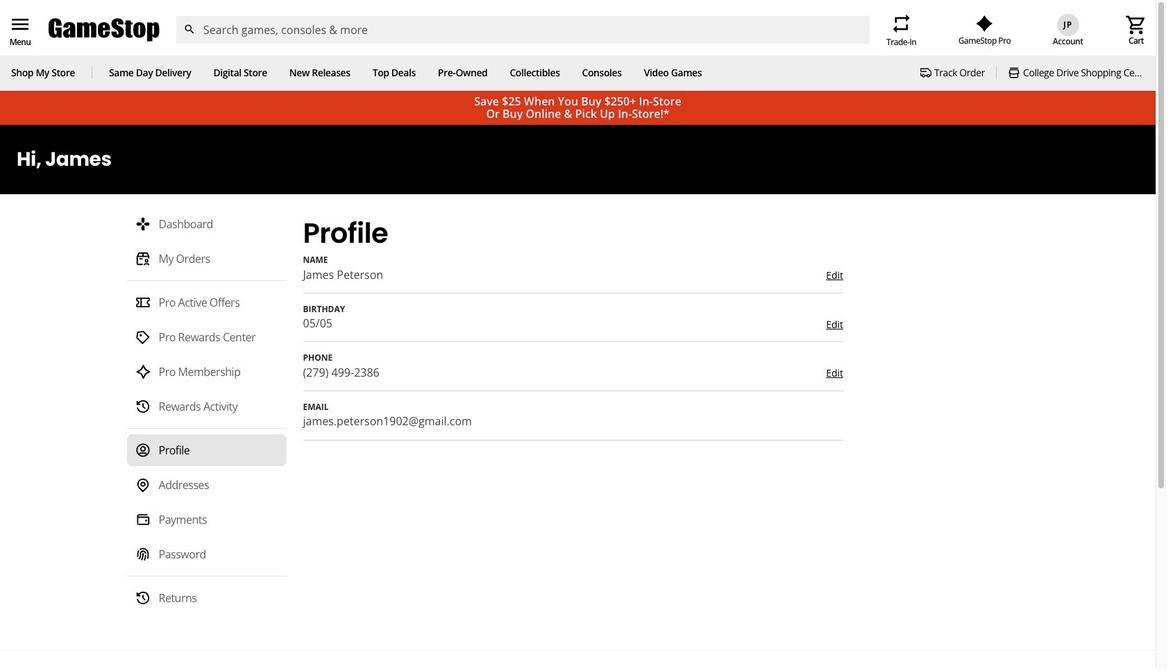 Task type: locate. For each thing, give the bounding box(es) containing it.
pro rewards center icon image
[[135, 330, 150, 345]]

dashboard icon image
[[135, 217, 150, 232]]

profile icon image
[[135, 443, 150, 458]]

None search field
[[176, 16, 870, 44]]

pro active offers icon image
[[135, 295, 150, 311]]

pro membership icon image
[[135, 365, 150, 380]]

Search games, consoles & more search field
[[203, 16, 845, 44]]

gamestop image
[[49, 17, 160, 43]]

payments icon image
[[135, 513, 150, 528]]



Task type: vqa. For each thing, say whether or not it's contained in the screenshot.
top and
no



Task type: describe. For each thing, give the bounding box(es) containing it.
addresses icon image
[[135, 478, 150, 493]]

returns icon image
[[135, 591, 150, 606]]

password icon image
[[135, 547, 150, 563]]

my orders icon image
[[135, 251, 150, 267]]

rewards activity icon image
[[135, 399, 150, 415]]

gamestop pro icon image
[[976, 15, 994, 32]]



